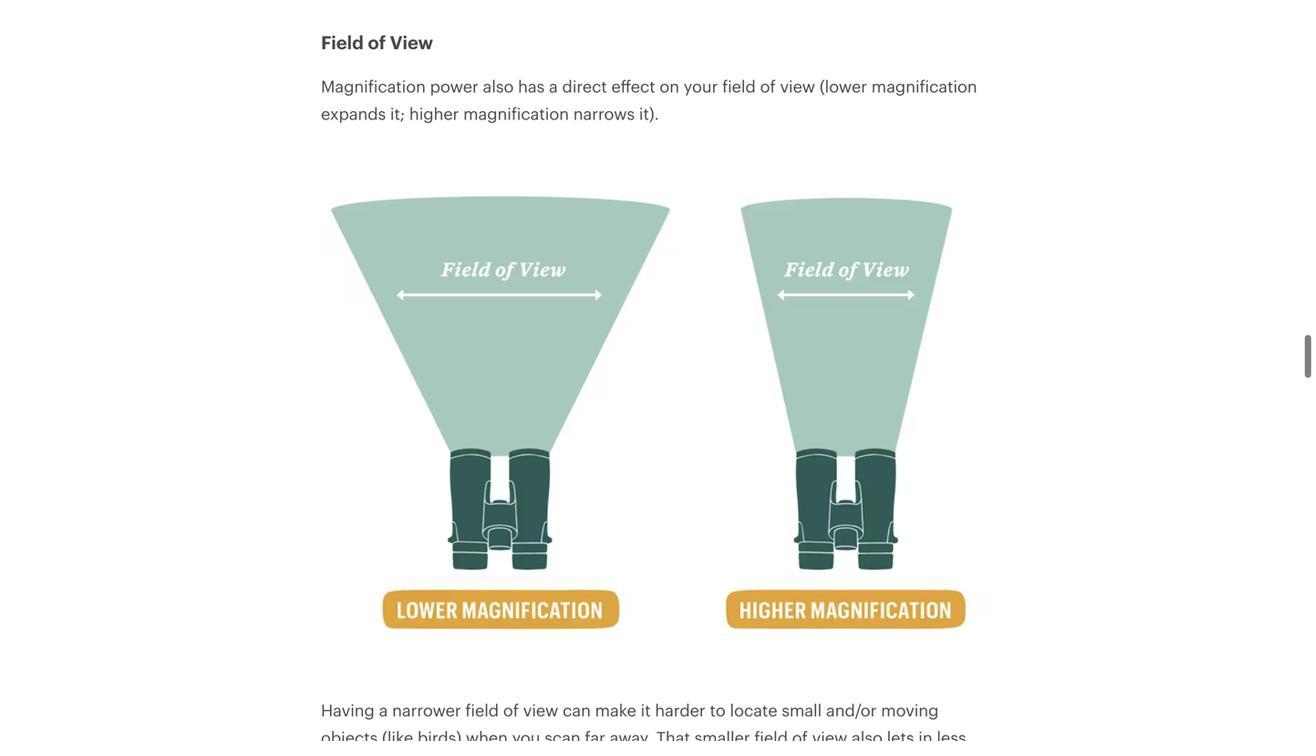 Task type: describe. For each thing, give the bounding box(es) containing it.
effect
[[612, 77, 656, 96]]

of right field
[[368, 32, 386, 53]]

small
[[782, 701, 822, 720]]

direct
[[562, 77, 607, 96]]

make
[[595, 701, 637, 720]]

1 horizontal spatial magnification
[[872, 77, 978, 96]]

2 vertical spatial view
[[813, 728, 848, 742]]

having
[[321, 701, 375, 720]]

of up you
[[503, 701, 519, 720]]

moving
[[882, 701, 939, 720]]

locate
[[730, 701, 778, 720]]

lets
[[887, 728, 915, 742]]

0 horizontal spatial magnification
[[464, 104, 569, 123]]

of down small
[[793, 728, 808, 742]]

and/or
[[827, 701, 877, 720]]

a inside magnification power also has a direct effect on your field of view (lower magnification expands it; higher magnification narrows it).
[[549, 77, 558, 96]]

field
[[321, 32, 364, 53]]

your
[[684, 77, 718, 96]]

having a narrower field of view can make it harder to locate small and/or moving objects (like birds) when you scan far away. that smaller field of view also lets in les
[[321, 701, 967, 742]]

can
[[563, 701, 591, 720]]

smaller
[[695, 728, 750, 742]]

it
[[641, 701, 651, 720]]

a diagram showing the effect that magnification power has on the field of view in binoculars image
[[321, 188, 993, 637]]

field of view
[[321, 32, 433, 53]]

when
[[466, 728, 508, 742]]

higher
[[410, 104, 459, 123]]

1 vertical spatial view
[[523, 701, 559, 720]]

scan
[[545, 728, 581, 742]]

that
[[657, 728, 691, 742]]

harder
[[655, 701, 706, 720]]



Task type: vqa. For each thing, say whether or not it's contained in the screenshot.
Shop deals on top brands
no



Task type: locate. For each thing, give the bounding box(es) containing it.
1 vertical spatial magnification
[[464, 104, 569, 123]]

magnification right (lower
[[872, 77, 978, 96]]

away.
[[610, 728, 652, 742]]

it).
[[639, 104, 659, 123]]

(like
[[382, 728, 413, 742]]

it;
[[390, 104, 405, 123]]

1 vertical spatial field
[[466, 701, 499, 720]]

1 vertical spatial a
[[379, 701, 388, 720]]

0 horizontal spatial a
[[379, 701, 388, 720]]

view inside magnification power also has a direct effect on your field of view (lower magnification expands it; higher magnification narrows it).
[[780, 77, 816, 96]]

view
[[780, 77, 816, 96], [523, 701, 559, 720], [813, 728, 848, 742]]

0 vertical spatial field
[[723, 77, 756, 96]]

0 vertical spatial view
[[780, 77, 816, 96]]

field up when on the left bottom of the page
[[466, 701, 499, 720]]

0 horizontal spatial also
[[483, 77, 514, 96]]

also inside having a narrower field of view can make it harder to locate small and/or moving objects (like birds) when you scan far away. that smaller field of view also lets in les
[[852, 728, 883, 742]]

has
[[518, 77, 545, 96]]

also inside magnification power also has a direct effect on your field of view (lower magnification expands it; higher magnification narrows it).
[[483, 77, 514, 96]]

of
[[368, 32, 386, 53], [760, 77, 776, 96], [503, 701, 519, 720], [793, 728, 808, 742]]

narrower
[[392, 701, 461, 720]]

view left (lower
[[780, 77, 816, 96]]

0 vertical spatial also
[[483, 77, 514, 96]]

also
[[483, 77, 514, 96], [852, 728, 883, 742]]

far
[[585, 728, 606, 742]]

2 vertical spatial field
[[755, 728, 788, 742]]

magnification down has
[[464, 104, 569, 123]]

view
[[390, 32, 433, 53]]

a up (like
[[379, 701, 388, 720]]

narrows
[[574, 104, 635, 123]]

field
[[723, 77, 756, 96], [466, 701, 499, 720], [755, 728, 788, 742]]

1 horizontal spatial a
[[549, 77, 558, 96]]

1 horizontal spatial also
[[852, 728, 883, 742]]

objects
[[321, 728, 378, 742]]

you
[[512, 728, 541, 742]]

in
[[919, 728, 933, 742]]

power
[[430, 77, 479, 96]]

to
[[710, 701, 726, 720]]

magnification power also has a direct effect on your field of view (lower magnification expands it; higher magnification narrows it).
[[321, 77, 978, 123]]

of inside magnification power also has a direct effect on your field of view (lower magnification expands it; higher magnification narrows it).
[[760, 77, 776, 96]]

0 vertical spatial magnification
[[872, 77, 978, 96]]

of right your
[[760, 77, 776, 96]]

field down locate
[[755, 728, 788, 742]]

on
[[660, 77, 680, 96]]

0 vertical spatial a
[[549, 77, 558, 96]]

1 vertical spatial also
[[852, 728, 883, 742]]

view up you
[[523, 701, 559, 720]]

expands
[[321, 104, 386, 123]]

magnification
[[321, 77, 426, 96]]

view down and/or
[[813, 728, 848, 742]]

field right your
[[723, 77, 756, 96]]

a
[[549, 77, 558, 96], [379, 701, 388, 720]]

birds)
[[418, 728, 462, 742]]

a right has
[[549, 77, 558, 96]]

also left has
[[483, 77, 514, 96]]

(lower
[[820, 77, 868, 96]]

field inside magnification power also has a direct effect on your field of view (lower magnification expands it; higher magnification narrows it).
[[723, 77, 756, 96]]

magnification
[[872, 77, 978, 96], [464, 104, 569, 123]]

a inside having a narrower field of view can make it harder to locate small and/or moving objects (like birds) when you scan far away. that smaller field of view also lets in les
[[379, 701, 388, 720]]

also down and/or
[[852, 728, 883, 742]]



